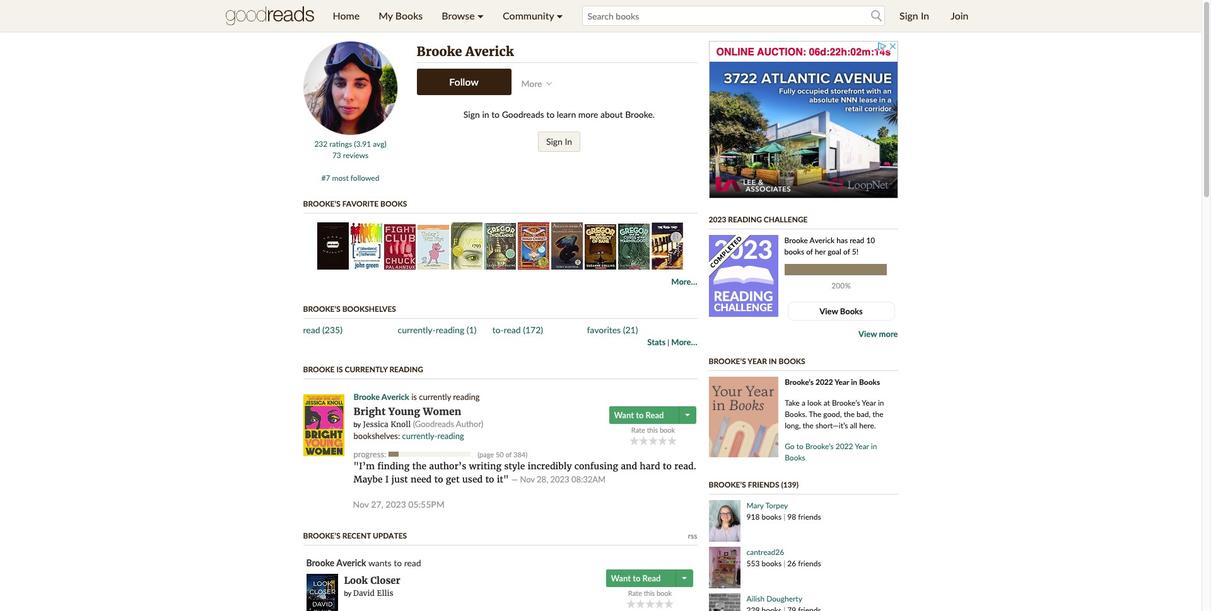 Task type: describe. For each thing, give the bounding box(es) containing it.
2022 inside go to brooke's 2022 year in books
[[836, 442, 853, 452]]

reviews
[[343, 151, 368, 160]]

incredibly
[[528, 461, 572, 473]]

1 vertical spatial nov
[[353, 500, 369, 510]]

ratings
[[329, 139, 352, 149]]

more… inside favorites‎               (21) stats | more…
[[671, 338, 697, 348]]

want to read for wants to read
[[611, 574, 661, 584]]

1 vertical spatial more
[[879, 329, 898, 339]]

the invention of hugo cabret by brian selznick image
[[518, 223, 550, 270]]

recent
[[342, 532, 371, 541]]

is inside "brooke averick is currently reading bright young women by jessica knoll (goodreads author) bookshelves: currently-reading"
[[411, 392, 417, 402]]

brooke averick image
[[303, 41, 398, 136]]

gregor and the prophecy of bane by suzanne collins image
[[585, 225, 616, 270]]

look
[[344, 575, 368, 587]]

want to read button for wants to read
[[606, 570, 677, 588]]

10
[[866, 236, 875, 245]]

fever 1793 by laurie halse anderson image
[[451, 223, 483, 270]]

most
[[332, 173, 349, 183]]

(172)
[[523, 325, 543, 336]]

finding
[[377, 461, 410, 473]]

author's
[[429, 461, 466, 473]]

— nov 28, 2023 08:32am
[[511, 475, 606, 485]]

26
[[787, 560, 796, 569]]

mary torpey 918 books | 98 friends
[[747, 502, 821, 522]]

(235)
[[322, 325, 343, 336]]

Search for books to add to your shelves search field
[[582, 6, 885, 26]]

brooke's inside take a look at brooke's year in books. the good, the bad, the long, the short—it's all here.
[[832, 399, 860, 408]]

0 horizontal spatial read
[[404, 558, 421, 569]]

brooke's inside go to brooke's 2022 year in books
[[806, 442, 834, 452]]

friends inside mary torpey 918 books | 98 friends
[[798, 513, 821, 522]]

take
[[785, 399, 800, 408]]

writing
[[469, 461, 502, 473]]

menu containing home
[[323, 0, 573, 32]]

reading
[[714, 288, 773, 304]]

hard
[[640, 461, 660, 473]]

of inside (page 50 of 384) "i'm finding the author's writing style incredibly confusing and hard to read. maybe i just need to get used to it"
[[506, 451, 512, 459]]

brooke averick is currently reading bright young women by jessica knoll (goodreads author) bookshelves: currently-reading
[[354, 392, 483, 442]]

browse ▾
[[442, 9, 484, 21]]

0 horizontal spatial sign in link
[[538, 132, 580, 152]]

2023 reading challenge
[[709, 215, 808, 225]]

today i will fly! by mo willems image
[[418, 225, 449, 270]]

more
[[521, 78, 542, 89]]

books inside cantread26 553 books | 26 friends
[[762, 560, 782, 569]]

read for is currently reading
[[646, 411, 664, 421]]

stats link
[[647, 338, 666, 348]]

favorite
[[342, 199, 379, 209]]

1 more… from the top
[[671, 277, 697, 287]]

1 vertical spatial in
[[565, 136, 572, 147]]

(1)
[[467, 325, 477, 336]]

Search books text field
[[582, 6, 885, 26]]

used
[[462, 474, 483, 486]]

books inside menu
[[395, 9, 423, 21]]

read.
[[674, 461, 696, 473]]

the down the
[[803, 421, 814, 431]]

mary to... image
[[709, 501, 740, 543]]

rate this book for is currently reading
[[631, 426, 675, 435]]

brooke's friends (139) link
[[709, 481, 799, 490]]

sign in to goodreads to learn more about brooke.
[[464, 109, 655, 120]]

5!
[[852, 247, 859, 257]]

community ▾ button
[[493, 0, 573, 32]]

bookshelves:
[[354, 432, 400, 442]]

follow
[[449, 76, 479, 88]]

more button
[[521, 75, 556, 92]]

28,
[[537, 475, 548, 485]]

books up take
[[779, 357, 805, 367]]

ailish dougherty link
[[747, 595, 802, 604]]

bright young women link
[[354, 406, 461, 418]]

reading challenge
[[714, 288, 773, 314]]

challenge
[[714, 302, 773, 314]]

brooke's recent updates
[[303, 532, 407, 541]]

"i'm
[[354, 461, 375, 473]]

232 ratings (3.91 avg) 73 reviews
[[314, 139, 386, 160]]

cantread26 image
[[709, 548, 740, 589]]

▾ for community ▾
[[557, 9, 563, 21]]

rss
[[688, 532, 697, 541]]

young
[[388, 406, 420, 418]]

2023 up img rccompleted
[[709, 215, 726, 225]]

0 vertical spatial sign
[[900, 9, 918, 21]]

05:55pm
[[408, 500, 445, 510]]

2 horizontal spatial in
[[921, 9, 929, 21]]

cantread26 553 books | 26 friends
[[747, 548, 821, 569]]

look closer by david ellis
[[344, 575, 400, 598]]

goal
[[828, 247, 841, 257]]

2023 reading challenge image
[[711, 261, 776, 288]]

mary
[[747, 502, 764, 511]]

currently-reading‎               (1)
[[398, 325, 477, 336]]

0 vertical spatial nov
[[520, 475, 535, 485]]

read‎               (235)
[[303, 325, 343, 336]]

brooke's favorite books link
[[303, 199, 407, 209]]

brooke averick has read 10 books of her goal of 5!
[[784, 236, 875, 257]]

join
[[951, 9, 969, 21]]

confusing
[[575, 461, 618, 473]]

read inside brooke averick has read 10 books of her goal of 5!
[[850, 236, 864, 245]]

books inside brooke averick has read 10 books of her goal of 5!
[[784, 247, 804, 257]]

to-
[[492, 325, 504, 336]]

2023 down 2023 reading challenge in the right of the page
[[714, 235, 773, 265]]

by inside "brooke averick is currently reading bright young women by jessica knoll (goodreads author) bookshelves: currently-reading"
[[354, 421, 361, 429]]

(page 50 of 384) link
[[478, 451, 527, 459]]

0 vertical spatial currently-
[[398, 325, 436, 336]]

2 vertical spatial in
[[769, 357, 777, 367]]

rate for is currently reading
[[631, 426, 645, 435]]

home link
[[323, 0, 369, 32]]

currently
[[345, 365, 388, 375]]

brooke's friends (139)
[[709, 481, 799, 490]]

read for wants to read
[[643, 574, 661, 584]]

read‎               (235) link
[[303, 325, 343, 336]]

ailish
[[747, 595, 765, 604]]

brooke averick link for wants to read
[[306, 558, 366, 569]]

i
[[385, 474, 389, 486]]

currently- inside "brooke averick is currently reading bright young women by jessica knoll (goodreads author) bookshelves: currently-reading"
[[402, 432, 437, 442]]

the
[[809, 410, 822, 420]]

50
[[496, 451, 504, 459]]

join link
[[941, 0, 978, 32]]

rate for wants to read
[[628, 590, 642, 598]]

(21)
[[623, 325, 638, 336]]

1 horizontal spatial of
[[806, 247, 813, 257]]

learn
[[557, 109, 576, 120]]

community
[[503, 9, 554, 21]]

year up take a look at brooke's year in books. the good, the bad, the long, the short—it's all here.
[[835, 378, 849, 387]]

the up "all"
[[844, 410, 855, 420]]

browse
[[442, 9, 475, 21]]

#7 most followed link
[[321, 173, 379, 183]]

0 vertical spatial is
[[337, 365, 343, 375]]

2023 down incredibly
[[550, 475, 569, 485]]

averick for brooke averick wants to read
[[336, 558, 366, 569]]

want to read for is currently reading
[[614, 411, 664, 421]]

rate this book for wants to read
[[628, 590, 672, 598]]

0 vertical spatial sign in link
[[890, 0, 939, 32]]

gregor and the curse of the warmbloods by suzanne collins image
[[618, 224, 650, 270]]

brooke averick link for is currently reading
[[354, 392, 409, 402]]

averick for brooke averick has read 10 books of her goal of 5!
[[810, 236, 835, 245]]

book for wants to read
[[657, 590, 672, 598]]

this for is currently reading
[[647, 426, 658, 435]]

(3.91
[[354, 139, 371, 149]]

2 read‎ from the left
[[504, 325, 521, 336]]

brooke's for brooke's friends (139)
[[709, 481, 746, 490]]

an abundance of katherines by john green image
[[351, 223, 382, 270]]

0 horizontal spatial sign in
[[546, 136, 572, 147]]

2023 right 27,
[[386, 500, 406, 510]]

to-read‎               (172)
[[492, 325, 543, 336]]

2 horizontal spatial of
[[843, 247, 850, 257]]

to-read‎               (172) link
[[492, 325, 543, 336]]

about
[[601, 109, 623, 120]]

232 ratings link
[[314, 139, 352, 149]]

jessica
[[363, 420, 388, 430]]

goodreads
[[502, 109, 544, 120]]

david ellis link
[[353, 589, 393, 598]]



Task type: locate. For each thing, give the bounding box(es) containing it.
1 horizontal spatial nov
[[520, 475, 535, 485]]

0 horizontal spatial is
[[337, 365, 343, 375]]

1 horizontal spatial view
[[859, 329, 877, 339]]

to inside go to brooke's 2022 year in books
[[797, 442, 804, 452]]

brooke's for brooke's bookshelves
[[303, 305, 341, 314]]

books right favorite
[[380, 199, 407, 209]]

▾ right browse at the left top of the page
[[477, 9, 484, 21]]

1 vertical spatial want
[[611, 574, 631, 584]]

0 horizontal spatial 2022
[[816, 378, 833, 387]]

0 vertical spatial want to read
[[614, 411, 664, 421]]

2022 up the at
[[816, 378, 833, 387]]

1 more… link from the top
[[671, 277, 697, 287]]

brooke's left friends
[[709, 481, 746, 490]]

go
[[785, 442, 795, 452]]

brooke for brooke averick has read 10 books of her goal of 5!
[[784, 236, 808, 245]]

brooke is currently reading link
[[303, 365, 423, 375]]

1 vertical spatial more… link
[[671, 338, 697, 348]]

brooke's down challenge
[[709, 357, 746, 367]]

1 vertical spatial read
[[404, 558, 421, 569]]

brooke's for brooke's year in books
[[709, 357, 746, 367]]

books up bad,
[[859, 378, 880, 387]]

menu
[[323, 0, 573, 32]]

0 vertical spatial more
[[578, 109, 598, 120]]

▾ inside dropdown button
[[557, 9, 563, 21]]

1 vertical spatial sign in link
[[538, 132, 580, 152]]

1 horizontal spatial read‎
[[504, 325, 521, 336]]

go to brooke's 2022 year in books
[[785, 442, 877, 463]]

brooke averick link up look at the left bottom
[[306, 558, 366, 569]]

brooke's for brooke's recent updates
[[303, 532, 341, 541]]

brooke averick wants to read
[[306, 558, 421, 569]]

1 horizontal spatial sign in
[[900, 9, 929, 21]]

1 vertical spatial book
[[657, 590, 672, 598]]

sign left join
[[900, 9, 918, 21]]

averick up 'follow'
[[466, 44, 514, 59]]

0 horizontal spatial in
[[565, 136, 572, 147]]

books
[[395, 9, 423, 21], [840, 307, 863, 317], [779, 357, 805, 367], [859, 378, 880, 387], [785, 454, 805, 463]]

0 vertical spatial read
[[646, 411, 664, 421]]

brooke up 'follow'
[[417, 44, 462, 59]]

averick up look at the left bottom
[[336, 558, 366, 569]]

want for wants to read
[[611, 574, 631, 584]]

brooke's
[[303, 199, 341, 209], [303, 305, 341, 314], [709, 357, 746, 367], [785, 378, 814, 387], [832, 399, 860, 408], [806, 442, 834, 452], [709, 481, 746, 490], [303, 532, 341, 541]]

currently- down (goodreads
[[402, 432, 437, 442]]

0 horizontal spatial by
[[344, 590, 351, 598]]

1 horizontal spatial read
[[850, 236, 864, 245]]

of right the 50
[[506, 451, 512, 459]]

sign down sign in to goodreads to learn more about brooke.
[[546, 136, 563, 147]]

reading
[[728, 215, 762, 225], [389, 365, 423, 375]]

view books
[[820, 307, 863, 317]]

2 horizontal spatial sign
[[900, 9, 918, 21]]

brooke's up the a
[[785, 378, 814, 387]]

0 horizontal spatial reading
[[389, 365, 423, 375]]

08:32am
[[571, 475, 606, 485]]

read‎ left (235)
[[303, 325, 320, 336]]

closer
[[370, 575, 400, 587]]

brooke averick link up bright
[[354, 392, 409, 402]]

0 vertical spatial 2022
[[816, 378, 833, 387]]

brooke's down short—it's
[[806, 442, 834, 452]]

| left the "26"
[[784, 560, 786, 569]]

want for is currently reading
[[614, 411, 634, 421]]

0 vertical spatial book
[[660, 426, 675, 435]]

cantread26
[[747, 548, 784, 558]]

book left ailish ... image
[[657, 590, 672, 598]]

and
[[621, 461, 637, 473]]

favorites‎
[[587, 325, 621, 336]]

0 horizontal spatial more
[[578, 109, 598, 120]]

| for favorites‎
[[668, 338, 669, 348]]

books down the mary torpey link
[[762, 513, 782, 522]]

friends inside cantread26 553 books | 26 friends
[[798, 560, 821, 569]]

by
[[354, 421, 361, 429], [344, 590, 351, 598]]

this
[[647, 426, 658, 435], [644, 590, 655, 598]]

nov right —
[[520, 475, 535, 485]]

2 vertical spatial |
[[784, 560, 786, 569]]

style
[[504, 461, 525, 473]]

0 vertical spatial rate
[[631, 426, 645, 435]]

1 ▾ from the left
[[477, 9, 484, 21]]

updates
[[373, 532, 407, 541]]

1 friends from the top
[[798, 513, 821, 522]]

take a look at brooke's year in books. the good, the bad, the long, the short—it's all here.
[[785, 399, 884, 431]]

sign
[[900, 9, 918, 21], [464, 109, 480, 120], [546, 136, 563, 147]]

rate this book
[[631, 426, 675, 435], [628, 590, 672, 598]]

it"
[[497, 474, 509, 486]]

averick inside brooke averick has read 10 books of her goal of 5!
[[810, 236, 835, 245]]

1 vertical spatial |
[[784, 513, 786, 522]]

0 vertical spatial sign in
[[900, 9, 929, 21]]

in inside go to brooke's 2022 year in books
[[871, 442, 877, 452]]

read
[[850, 236, 864, 245], [404, 558, 421, 569]]

sign in down sign in to goodreads to learn more about brooke.
[[546, 136, 572, 147]]

brooke for brooke averick
[[417, 44, 462, 59]]

1 vertical spatial sign in
[[546, 136, 572, 147]]

bright
[[354, 406, 386, 418]]

good,
[[823, 410, 842, 420]]

brooke inside "brooke averick is currently reading bright young women by jessica knoll (goodreads author) bookshelves: currently-reading"
[[354, 392, 380, 402]]

by inside look closer by david ellis
[[344, 590, 351, 598]]

year inside take a look at brooke's year in books. the good, the bad, the long, the short—it's all here.
[[862, 399, 876, 408]]

sharp objects by gillian flynn image
[[317, 223, 349, 270]]

0 vertical spatial brooke averick link
[[354, 392, 409, 402]]

384)
[[514, 451, 527, 459]]

mary torpey link
[[747, 502, 788, 511]]

0 horizontal spatial ▾
[[477, 9, 484, 21]]

get
[[446, 474, 460, 486]]

brooke's left recent
[[303, 532, 341, 541]]

averick for brooke averick
[[466, 44, 514, 59]]

sign in link
[[890, 0, 939, 32], [538, 132, 580, 152]]

brooke's for brooke's favorite books
[[303, 199, 341, 209]]

the book thief by markus zusak image
[[652, 223, 683, 270]]

0 vertical spatial in
[[921, 9, 929, 21]]

favorites‎               (21) stats | more…
[[587, 325, 697, 348]]

view for view more
[[859, 329, 877, 339]]

more… down the book thief by markus zusak image
[[671, 277, 697, 287]]

0 vertical spatial rate this book
[[631, 426, 675, 435]]

of left 5!
[[843, 247, 850, 257]]

currently
[[419, 392, 451, 402]]

dougherty
[[767, 595, 802, 604]]

more… right stats
[[671, 338, 697, 348]]

the
[[844, 410, 855, 420], [873, 410, 884, 420], [803, 421, 814, 431], [412, 461, 427, 473]]

0 horizontal spatial sign
[[464, 109, 480, 120]]

brooke
[[417, 44, 462, 59], [784, 236, 808, 245], [303, 365, 335, 375], [354, 392, 380, 402], [306, 558, 335, 569]]

0 horizontal spatial of
[[506, 451, 512, 459]]

0 vertical spatial friends
[[798, 513, 821, 522]]

in
[[482, 109, 489, 120], [851, 378, 857, 387], [878, 399, 884, 408], [871, 442, 877, 452]]

year up bad,
[[862, 399, 876, 408]]

year inside go to brooke's 2022 year in books
[[855, 442, 869, 452]]

author)
[[456, 420, 483, 430]]

the inside (page 50 of 384) "i'm finding the author's writing style incredibly confusing and hard to read. maybe i just need to get used to it"
[[412, 461, 427, 473]]

1 vertical spatial reading
[[437, 432, 464, 442]]

brooke's 2022 year in books
[[785, 378, 880, 387]]

jessica knoll link
[[363, 420, 411, 430]]

ellis
[[377, 589, 393, 598]]

reading
[[453, 392, 480, 402], [437, 432, 464, 442]]

is up bright young women link
[[411, 392, 417, 402]]

0 vertical spatial reading
[[453, 392, 480, 402]]

in inside take a look at brooke's year in books. the good, the bad, the long, the short—it's all here.
[[878, 399, 884, 408]]

▾ inside "popup button"
[[477, 9, 484, 21]]

brooke's bookshelves
[[303, 305, 396, 314]]

averick for brooke averick is currently reading bright young women by jessica knoll (goodreads author) bookshelves: currently-reading
[[382, 392, 409, 402]]

0 vertical spatial reading
[[728, 215, 762, 225]]

brooke's up the read‎               (235) link at the left bottom of the page
[[303, 305, 341, 314]]

1 horizontal spatial is
[[411, 392, 417, 402]]

want to read
[[614, 411, 664, 421], [611, 574, 661, 584]]

books inside mary torpey 918 books | 98 friends
[[762, 513, 782, 522]]

2022 down "all"
[[836, 442, 853, 452]]

1 horizontal spatial ▾
[[557, 9, 563, 21]]

brooke down the read‎               (235) link at the left bottom of the page
[[303, 365, 335, 375]]

1 vertical spatial brooke averick link
[[306, 558, 366, 569]]

2 more… link from the top
[[671, 338, 697, 348]]

0 horizontal spatial nov
[[353, 500, 369, 510]]

reading up currently
[[389, 365, 423, 375]]

2 vertical spatial sign
[[546, 136, 563, 147]]

sign in link down sign in to goodreads to learn more about brooke.
[[538, 132, 580, 152]]

| for cantread26
[[784, 560, 786, 569]]

long,
[[785, 421, 801, 431]]

0 vertical spatial by
[[354, 421, 361, 429]]

year down challenge
[[748, 357, 767, 367]]

| inside favorites‎               (21) stats | more…
[[668, 338, 669, 348]]

view down 200% at the right
[[820, 307, 838, 317]]

millennium approaches by tony kushner image
[[551, 223, 583, 270]]

books left her
[[784, 247, 804, 257]]

books.
[[785, 410, 807, 420]]

the right bad,
[[873, 410, 884, 420]]

year in books image
[[709, 377, 779, 458]]

bright young women image
[[303, 395, 344, 456]]

maybe
[[354, 474, 383, 486]]

1 horizontal spatial by
[[354, 421, 361, 429]]

nov left 27,
[[353, 500, 369, 510]]

| left 98
[[784, 513, 786, 522]]

want to read button for is currently reading
[[609, 407, 680, 425]]

reading down (goodreads
[[437, 432, 464, 442]]

more… link right stats
[[671, 338, 697, 348]]

brooke averick has read 10 books of her goal of 5! link
[[784, 235, 895, 258]]

1 vertical spatial sign
[[464, 109, 480, 120]]

0 vertical spatial more… link
[[671, 277, 697, 287]]

books right my
[[395, 9, 423, 21]]

(139)
[[781, 481, 799, 490]]

1 horizontal spatial sign
[[546, 136, 563, 147]]

1 horizontal spatial reading
[[728, 215, 762, 225]]

1 vertical spatial by
[[344, 590, 351, 598]]

sign in left join
[[900, 9, 929, 21]]

ailish ... image
[[709, 594, 740, 612]]

1 vertical spatial rate
[[628, 590, 642, 598]]

currently- left the (1)
[[398, 325, 436, 336]]

view for view books
[[820, 307, 838, 317]]

currently-reading‎               (1) link
[[398, 325, 477, 336]]

friends
[[798, 513, 821, 522], [798, 560, 821, 569]]

reading‎
[[436, 325, 464, 336]]

books down cantread26 link
[[762, 560, 782, 569]]

0 vertical spatial this
[[647, 426, 658, 435]]

200%
[[832, 281, 851, 291]]

brooke's down #7
[[303, 199, 341, 209]]

1 vertical spatial is
[[411, 392, 417, 402]]

more down the view books link
[[879, 329, 898, 339]]

read right wants
[[404, 558, 421, 569]]

read‎ left (172)
[[504, 325, 521, 336]]

go to brooke's 2022 year in books link
[[785, 442, 877, 463]]

img rccompleted image
[[709, 235, 751, 278]]

look closer by david ellis image
[[306, 575, 338, 612]]

brooke up bright
[[354, 392, 380, 402]]

cantread26 link
[[747, 548, 784, 558]]

0 horizontal spatial view
[[820, 307, 838, 317]]

1 read‎ from the left
[[303, 325, 320, 336]]

2023 reading challenge link
[[709, 215, 808, 225]]

averick up her
[[810, 236, 835, 245]]

browse ▾ button
[[432, 0, 493, 32]]

read up 5!
[[850, 236, 864, 245]]

1 vertical spatial reading
[[389, 365, 423, 375]]

brooke down challenge
[[784, 236, 808, 245]]

2 friends from the top
[[798, 560, 821, 569]]

books inside go to brooke's 2022 year in books
[[785, 454, 805, 463]]

1 vertical spatial want to read button
[[606, 570, 677, 588]]

0 vertical spatial view
[[820, 307, 838, 317]]

0 vertical spatial |
[[668, 338, 669, 348]]

gregor the overlander by suzanne collins image
[[484, 223, 516, 270]]

by down look at the left bottom
[[344, 590, 351, 598]]

more… link down the book thief by markus zusak image
[[671, 277, 697, 287]]

1 vertical spatial this
[[644, 590, 655, 598]]

friends right the "26"
[[798, 560, 821, 569]]

brooke's for brooke's 2022 year in books
[[785, 378, 814, 387]]

follow button
[[417, 69, 511, 95]]

1 vertical spatial 2022
[[836, 442, 853, 452]]

1 vertical spatial view
[[859, 329, 877, 339]]

brooke.
[[625, 109, 655, 120]]

brooke for brooke is currently reading
[[303, 365, 335, 375]]

brooke's year in books link
[[709, 357, 805, 367]]

▾ right community in the left top of the page
[[557, 9, 563, 21]]

1 horizontal spatial more
[[879, 329, 898, 339]]

brooke's up good,
[[832, 399, 860, 408]]

sign down follow button
[[464, 109, 480, 120]]

brooke up look closer by david ellis image on the bottom of page
[[306, 558, 335, 569]]

brooke inside brooke averick has read 10 books of her goal of 5!
[[784, 236, 808, 245]]

advertisement region
[[709, 41, 898, 199]]

1 vertical spatial read
[[643, 574, 661, 584]]

reading up img rccompleted
[[728, 215, 762, 225]]

book for is currently reading
[[660, 426, 675, 435]]

0 horizontal spatial read‎
[[303, 325, 320, 336]]

(page
[[478, 451, 494, 459]]

friends
[[748, 481, 779, 490]]

2 ▾ from the left
[[557, 9, 563, 21]]

averick up "young"
[[382, 392, 409, 402]]

challenge
[[764, 215, 808, 225]]

1 horizontal spatial sign in link
[[890, 0, 939, 32]]

followed
[[351, 173, 379, 183]]

| inside cantread26 553 books | 26 friends
[[784, 560, 786, 569]]

1 vertical spatial want to read
[[611, 574, 661, 584]]

averick inside "brooke averick is currently reading bright young women by jessica knoll (goodreads author) bookshelves: currently-reading"
[[382, 392, 409, 402]]

books
[[380, 199, 407, 209], [784, 247, 804, 257], [762, 513, 782, 522], [762, 560, 782, 569]]

view down the view books link
[[859, 329, 877, 339]]

▾ for browse ▾
[[477, 9, 484, 21]]

brooke's bookshelves link
[[303, 305, 396, 314]]

reading up author)
[[453, 392, 480, 402]]

is
[[337, 365, 343, 375], [411, 392, 417, 402]]

currently-reading link
[[402, 432, 464, 442]]

bookshelves
[[342, 305, 396, 314]]

0 vertical spatial want
[[614, 411, 634, 421]]

year down here.
[[855, 442, 869, 452]]

| inside mary torpey 918 books | 98 friends
[[784, 513, 786, 522]]

2 more… from the top
[[671, 338, 697, 348]]

view more link
[[859, 329, 898, 339]]

knoll
[[391, 420, 411, 430]]

this for wants to read
[[644, 590, 655, 598]]

bad,
[[857, 410, 871, 420]]

| right stats
[[668, 338, 669, 348]]

wants
[[368, 558, 391, 569]]

my books
[[379, 9, 423, 21]]

friends right 98
[[798, 513, 821, 522]]

brooke's year in books
[[709, 357, 805, 367]]

to
[[492, 109, 500, 120], [546, 109, 555, 120], [636, 411, 644, 421], [797, 442, 804, 452], [663, 461, 672, 473], [434, 474, 443, 486], [485, 474, 494, 486], [394, 558, 402, 569], [633, 574, 641, 584]]

1 vertical spatial friends
[[798, 560, 821, 569]]

1 horizontal spatial in
[[769, 357, 777, 367]]

books down go
[[785, 454, 805, 463]]

0 vertical spatial read
[[850, 236, 864, 245]]

favorites‎               (21) link
[[587, 325, 638, 336]]

home
[[333, 9, 360, 21]]

of left her
[[806, 247, 813, 257]]

#7 most followed
[[321, 173, 379, 183]]

more right learn
[[578, 109, 598, 120]]

0 vertical spatial want to read button
[[609, 407, 680, 425]]

has
[[837, 236, 848, 245]]

0 vertical spatial more…
[[671, 277, 697, 287]]

1 vertical spatial more…
[[671, 338, 697, 348]]

a
[[802, 399, 806, 408]]

1 vertical spatial currently-
[[402, 432, 437, 442]]

98
[[787, 513, 796, 522]]

book up hard at the right bottom of page
[[660, 426, 675, 435]]

fight club by chuck palahniuk image
[[384, 225, 416, 270]]

1 horizontal spatial 2022
[[836, 442, 853, 452]]

by down bright
[[354, 421, 361, 429]]

is left the currently
[[337, 365, 343, 375]]

sign in link left join link
[[890, 0, 939, 32]]

1 vertical spatial rate this book
[[628, 590, 672, 598]]

the up need
[[412, 461, 427, 473]]

books down 200% at the right
[[840, 307, 863, 317]]



Task type: vqa. For each thing, say whether or not it's contained in the screenshot.
2023 READING CHALLENGE link
yes



